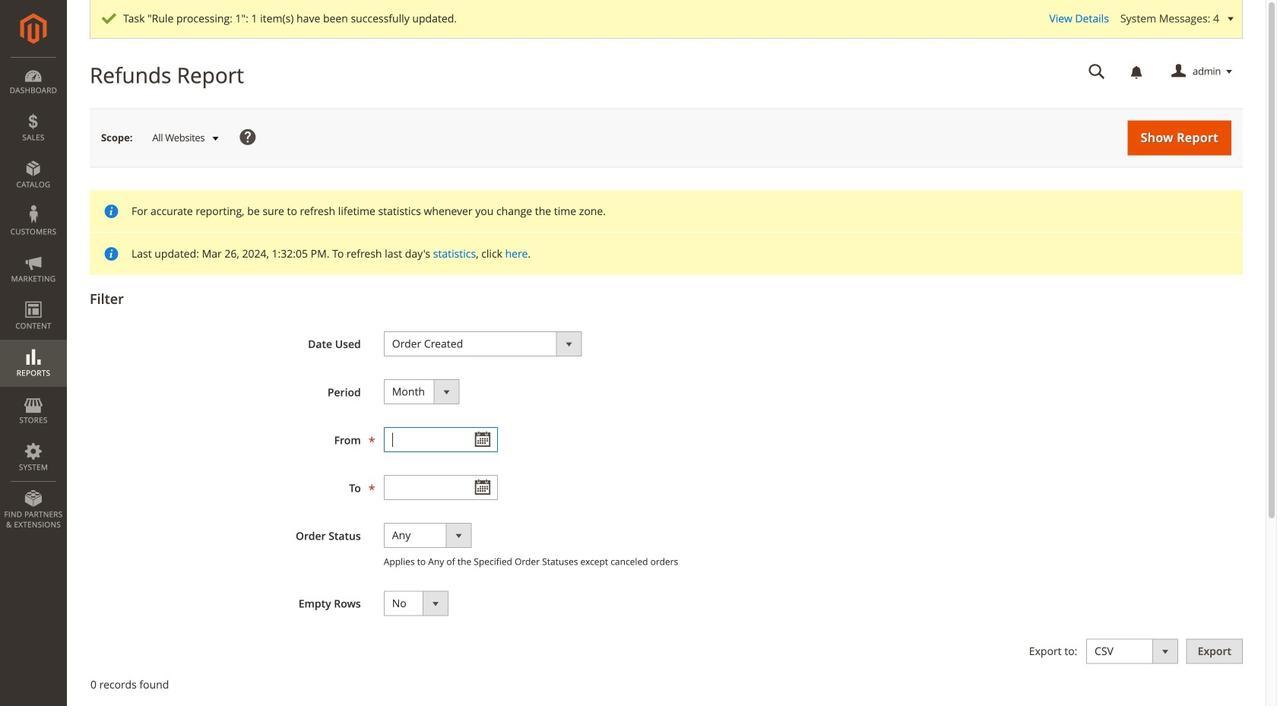 Task type: describe. For each thing, give the bounding box(es) containing it.
magento admin panel image
[[20, 13, 47, 44]]



Task type: locate. For each thing, give the bounding box(es) containing it.
menu bar
[[0, 57, 67, 538]]

None text field
[[1079, 59, 1117, 85], [384, 427, 498, 453], [1079, 59, 1117, 85], [384, 427, 498, 453]]

None text field
[[384, 475, 498, 501]]



